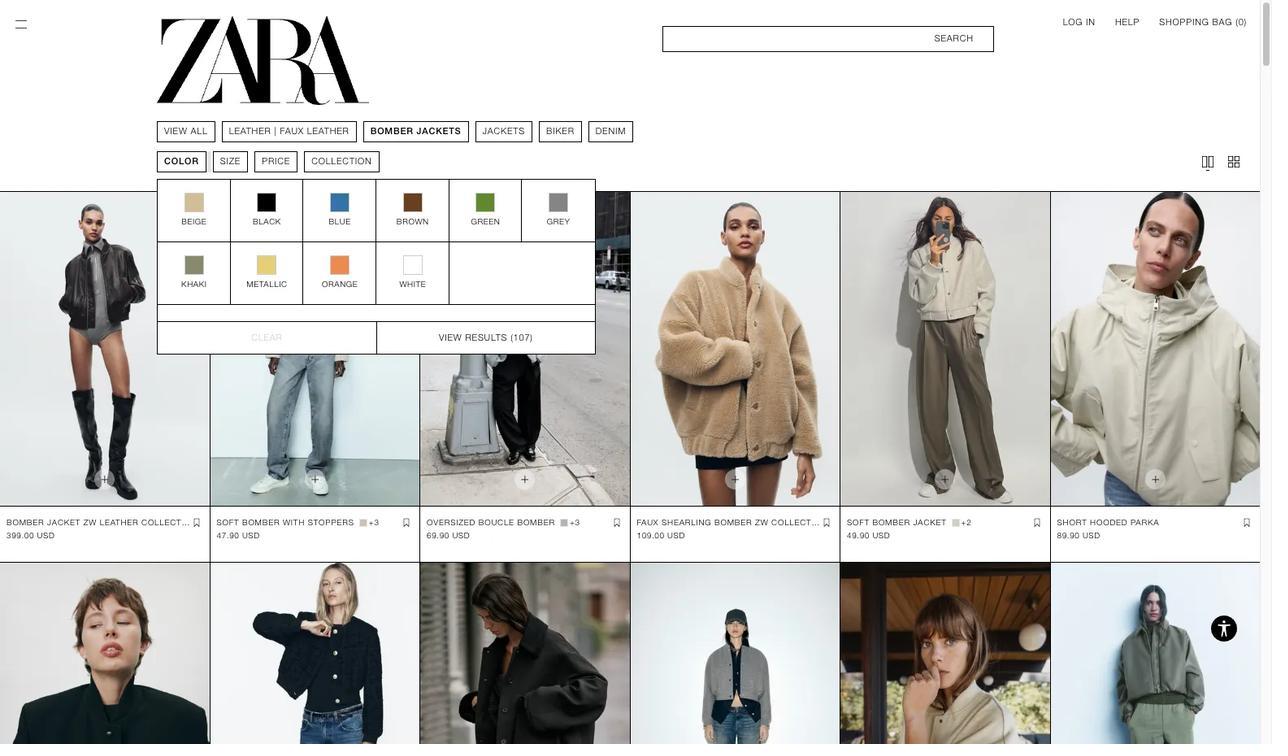 Task type: vqa. For each thing, say whether or not it's contained in the screenshot.
SRPLS
no



Task type: describe. For each thing, give the bounding box(es) containing it.
add item to wishlist image for oversized boucle bomber
[[610, 517, 623, 530]]

soft bomber with stoppers
[[217, 518, 354, 527]]

view for view results (107)
[[439, 332, 462, 343]]

add item to wishlist image for short hooded parka
[[1241, 517, 1254, 530]]

short hooded parka link
[[1058, 517, 1160, 530]]

zw inside bomber jacket zw leather collection link
[[84, 518, 97, 527]]

bomber inside bomber jacket zw leather collection link
[[7, 518, 44, 527]]

in
[[1087, 17, 1096, 28]]

price
[[262, 156, 290, 167]]

89.90 usd
[[1058, 531, 1101, 540]]

image 0 of crop soft bomber jacket from zara image
[[841, 563, 1050, 744]]

0
[[1239, 17, 1245, 28]]

help
[[1116, 17, 1141, 28]]

+ 2
[[962, 518, 972, 527]]

all
[[190, 126, 208, 137]]

black
[[253, 217, 281, 226]]

1 vertical spatial image 0 of soft bomber jacket from zara image
[[631, 563, 840, 744]]

109.00 usd
[[637, 531, 686, 540]]

color
[[164, 156, 199, 167]]

clear
[[251, 332, 282, 343]]

clear button
[[157, 321, 376, 354]]

log in
[[1064, 17, 1096, 28]]

view results (107)
[[439, 332, 533, 343]]

1 jacket from the left
[[47, 518, 81, 527]]

results
[[465, 332, 507, 343]]

help link
[[1116, 16, 1141, 29]]

log in link
[[1064, 16, 1096, 29]]

usd for 399.00 usd
[[37, 531, 55, 540]]

+ for soft bomber jacket
[[962, 518, 967, 527]]

green
[[471, 217, 500, 226]]

biker
[[546, 126, 574, 137]]

search link
[[663, 26, 995, 52]]

price button
[[254, 151, 297, 172]]

log
[[1064, 17, 1084, 28]]

denim link
[[596, 125, 626, 138]]

1 leather from the left
[[229, 126, 271, 137]]

bomber inside faux shearling bomber zw collection link
[[715, 518, 753, 527]]

jackets
[[417, 126, 461, 137]]

bomber inside oversized boucle bomber link
[[518, 518, 555, 527]]

Product search search field
[[663, 26, 995, 52]]

399.00
[[7, 531, 34, 540]]

bomber jackets link
[[370, 125, 461, 138]]

beige
[[181, 217, 207, 226]]

open menu image
[[13, 16, 29, 33]]

faux
[[637, 518, 659, 527]]

leather | faux leather
[[229, 126, 349, 137]]

color button
[[157, 151, 206, 172]]

soft bomber with stoppers link
[[217, 517, 354, 530]]

soft bomber jacket
[[848, 518, 947, 527]]

oversized
[[427, 518, 476, 527]]

denim
[[596, 126, 626, 137]]

image 0 of oversized boucle bomber from zara image
[[421, 192, 630, 506]]

faux shearling bomber zw collection link
[[637, 517, 828, 530]]

soft for soft bomber jacket
[[848, 518, 870, 527]]

image 0 of mixed bomber jacket zw collection from zara image
[[421, 563, 630, 744]]

faux
[[280, 126, 304, 137]]

shopping bag ( 0 )
[[1160, 17, 1248, 28]]

0 status
[[1239, 17, 1245, 28]]

with
[[283, 518, 305, 527]]

usd for 109.00 usd
[[668, 531, 686, 540]]

+ for oversized boucle bomber
[[570, 518, 575, 527]]

2 leather from the left
[[307, 126, 349, 137]]

oversized boucle bomber link
[[427, 517, 555, 530]]

grey
[[547, 217, 570, 226]]

image 0 of bomber jacket zw leather collection from zara image
[[0, 192, 209, 506]]

+ 3 for soft bomber with stoppers
[[369, 518, 380, 527]]

add item to wishlist image for bomber jacket zw leather collection
[[190, 517, 203, 530]]

109.00
[[637, 531, 665, 540]]

oversized boucle bomber
[[427, 518, 555, 527]]

metallic
[[246, 280, 287, 289]]

collection for faux shearling bomber zw collection
[[772, 518, 828, 527]]

|
[[274, 126, 277, 137]]



Task type: locate. For each thing, give the bounding box(es) containing it.
0 horizontal spatial +
[[369, 518, 375, 527]]

view
[[164, 126, 187, 137], [439, 332, 462, 343]]

3 left faux
[[575, 518, 580, 527]]

2 3 from the left
[[575, 518, 580, 527]]

1 horizontal spatial 3
[[575, 518, 580, 527]]

size button
[[212, 151, 248, 172]]

jackets link
[[482, 125, 525, 138]]

3 bomber from the left
[[518, 518, 555, 527]]

accessibility image
[[1209, 612, 1241, 645]]

0 horizontal spatial view
[[164, 126, 187, 137]]

47.90 usd
[[217, 531, 260, 540]]

view left results
[[439, 332, 462, 343]]

bomber
[[7, 518, 44, 527], [242, 518, 280, 527], [518, 518, 555, 527], [715, 518, 753, 527], [873, 518, 911, 527]]

image 0 of faux leather bomber from zara image
[[1051, 563, 1261, 744]]

jacket
[[47, 518, 81, 527], [914, 518, 947, 527]]

collection button
[[304, 151, 379, 172]]

bomber right "shearling"
[[715, 518, 753, 527]]

collection
[[311, 156, 372, 167], [142, 518, 197, 527], [772, 518, 828, 527]]

add item to wishlist image left oversized at the left bottom of page
[[400, 517, 413, 530]]

soft for soft bomber with stoppers
[[217, 518, 239, 527]]

+
[[369, 518, 375, 527], [570, 518, 575, 527], [962, 518, 967, 527]]

stoppers
[[308, 518, 354, 527]]

short hooded parka
[[1058, 518, 1160, 527]]

2 + from the left
[[570, 518, 575, 527]]

2 add item to wishlist image from the left
[[610, 517, 623, 530]]

0 horizontal spatial add item to wishlist image
[[400, 517, 413, 530]]

1 horizontal spatial add item to wishlist image
[[610, 517, 623, 530]]

4 usd from the left
[[668, 531, 686, 540]]

1 horizontal spatial +
[[570, 518, 575, 527]]

399.00 usd
[[7, 531, 55, 540]]

size
[[220, 156, 240, 167]]

image 0 of short hooded parka from zara image
[[1051, 192, 1261, 506]]

1 horizontal spatial zw
[[756, 518, 769, 527]]

image 0 of textured cropped bomber jacket from zara image
[[210, 563, 420, 744]]

)
[[1245, 17, 1248, 28]]

bomber inside the soft bomber with stoppers link
[[242, 518, 280, 527]]

1 + 3 from the left
[[369, 518, 380, 527]]

5 bomber from the left
[[873, 518, 911, 527]]

add item to wishlist image left soft bomber jacket link
[[821, 517, 834, 530]]

2 horizontal spatial add item to wishlist image
[[821, 517, 834, 530]]

2 add item to wishlist image from the left
[[1031, 517, 1044, 530]]

leather up collection button
[[307, 126, 349, 137]]

zw right "shearling"
[[756, 518, 769, 527]]

usd right 47.90 in the bottom of the page
[[242, 531, 260, 540]]

usd for 89.90 usd
[[1083, 531, 1101, 540]]

0 horizontal spatial add item to wishlist image
[[190, 517, 203, 530]]

1 vertical spatial view
[[439, 332, 462, 343]]

2 + 3 from the left
[[570, 518, 580, 527]]

2 soft from the left
[[848, 518, 870, 527]]

2 usd from the left
[[242, 531, 260, 540]]

jacket up 399.00 usd
[[47, 518, 81, 527]]

blue
[[329, 217, 351, 226]]

+ left faux
[[570, 518, 575, 527]]

usd for 69.90 usd
[[453, 531, 470, 540]]

bomber up 399.00
[[7, 518, 44, 527]]

69.90
[[427, 531, 450, 540]]

white
[[399, 280, 426, 289]]

3 add item to wishlist image from the left
[[821, 517, 834, 530]]

2 horizontal spatial add item to wishlist image
[[1241, 517, 1254, 530]]

bomber inside soft bomber jacket link
[[873, 518, 911, 527]]

+ for soft bomber with stoppers
[[369, 518, 375, 527]]

+ right stoppers
[[369, 518, 375, 527]]

1 horizontal spatial + 3
[[570, 518, 580, 527]]

bomber jacket zw leather collection link
[[7, 517, 197, 530]]

add item to wishlist image
[[190, 517, 203, 530], [1031, 517, 1044, 530], [1241, 517, 1254, 530]]

bomber up 49.90 usd
[[873, 518, 911, 527]]

brown
[[396, 217, 429, 226]]

shopping
[[1160, 17, 1210, 28]]

view all
[[164, 126, 208, 137]]

add item to wishlist image
[[400, 517, 413, 530], [610, 517, 623, 530], [821, 517, 834, 530]]

bag
[[1213, 17, 1233, 28]]

3 usd from the left
[[453, 531, 470, 540]]

view all link
[[164, 125, 208, 138]]

1 horizontal spatial view
[[439, 332, 462, 343]]

47.90
[[217, 531, 240, 540]]

orange
[[322, 280, 358, 289]]

2 bomber from the left
[[242, 518, 280, 527]]

0 horizontal spatial 3
[[375, 518, 380, 527]]

add item to wishlist image for soft bomber with stoppers
[[400, 517, 413, 530]]

89.90
[[1058, 531, 1081, 540]]

1 + from the left
[[369, 518, 375, 527]]

image 0 of soft bomber jacket from zara image
[[841, 192, 1050, 506], [631, 563, 840, 744]]

usd down short hooded parka link
[[1083, 531, 1101, 540]]

1 horizontal spatial leather
[[307, 126, 349, 137]]

3 + from the left
[[962, 518, 967, 527]]

0 vertical spatial image 0 of soft bomber jacket from zara image
[[841, 192, 1050, 506]]

(107)
[[511, 332, 533, 343]]

0 horizontal spatial zw
[[84, 518, 97, 527]]

1 soft from the left
[[217, 518, 239, 527]]

+ right soft bomber jacket
[[962, 518, 967, 527]]

0 horizontal spatial image 0 of soft bomber jacket from zara image
[[631, 563, 840, 744]]

69.90 usd
[[427, 531, 470, 540]]

usd for 47.90 usd
[[242, 531, 260, 540]]

+ 3
[[369, 518, 380, 527], [570, 518, 580, 527]]

2 zw from the left
[[756, 518, 769, 527]]

4 bomber from the left
[[715, 518, 753, 527]]

soft up 47.90 in the bottom of the page
[[217, 518, 239, 527]]

1 horizontal spatial jacket
[[914, 518, 947, 527]]

hooded
[[1091, 518, 1128, 527]]

soft
[[217, 518, 239, 527], [848, 518, 870, 527]]

view for view all
[[164, 126, 187, 137]]

+ 3 left faux
[[570, 518, 580, 527]]

khaki
[[181, 280, 207, 289]]

1 horizontal spatial soft
[[848, 518, 870, 527]]

6 usd from the left
[[1083, 531, 1101, 540]]

0 vertical spatial view
[[164, 126, 187, 137]]

faux shearling bomber zw collection
[[637, 518, 828, 527]]

usd down soft bomber jacket link
[[873, 531, 891, 540]]

zw
[[84, 518, 97, 527], [756, 518, 769, 527]]

1 horizontal spatial collection
[[311, 156, 372, 167]]

3 for oversized boucle bomber
[[575, 518, 580, 527]]

3 for soft bomber with stoppers
[[375, 518, 380, 527]]

bomber jacket zw leather collection
[[7, 518, 197, 527]]

zw inside faux shearling bomber zw collection link
[[756, 518, 769, 527]]

+ 3 for oversized boucle bomber
[[570, 518, 580, 527]]

bomber right boucle
[[518, 518, 555, 527]]

jacket left + 2 at the right bottom of the page
[[914, 518, 947, 527]]

zara logo united states. go to homepage image
[[157, 16, 369, 105]]

0 horizontal spatial collection
[[142, 518, 197, 527]]

1 usd from the left
[[37, 531, 55, 540]]

leather left |
[[229, 126, 271, 137]]

+ 3 right stoppers
[[369, 518, 380, 527]]

2
[[967, 518, 972, 527]]

image 0 of maxi pocket bomber from zara image
[[0, 563, 209, 744]]

leather
[[229, 126, 271, 137], [307, 126, 349, 137]]

bomber up 47.90 usd
[[242, 518, 280, 527]]

3 add item to wishlist image from the left
[[1241, 517, 1254, 530]]

zoom change image
[[1227, 154, 1243, 170]]

image 0 of soft bomber with stoppers from zara image
[[210, 192, 420, 506]]

5 usd from the left
[[873, 531, 891, 540]]

1 zw from the left
[[84, 518, 97, 527]]

1 bomber from the left
[[7, 518, 44, 527]]

zw left leather
[[84, 518, 97, 527]]

1 horizontal spatial image 0 of soft bomber jacket from zara image
[[841, 192, 1050, 506]]

usd right 399.00
[[37, 531, 55, 540]]

leather
[[100, 518, 139, 527]]

soft bomber jacket link
[[848, 517, 947, 530]]

collection inside button
[[311, 156, 372, 167]]

image 0 of faux shearling bomber zw collection from zara image
[[631, 192, 840, 506]]

2 horizontal spatial +
[[962, 518, 967, 527]]

1 add item to wishlist image from the left
[[190, 517, 203, 530]]

leather | faux leather link
[[229, 125, 349, 138]]

3 right stoppers
[[375, 518, 380, 527]]

0 horizontal spatial leather
[[229, 126, 271, 137]]

49.90 usd
[[848, 531, 891, 540]]

collection for bomber jacket zw leather collection
[[142, 518, 197, 527]]

(
[[1236, 17, 1239, 28]]

1 add item to wishlist image from the left
[[400, 517, 413, 530]]

1 3 from the left
[[375, 518, 380, 527]]

usd down "shearling"
[[668, 531, 686, 540]]

0 horizontal spatial + 3
[[369, 518, 380, 527]]

bomber
[[370, 126, 413, 137]]

view left all
[[164, 126, 187, 137]]

biker link
[[546, 125, 574, 138]]

shearling
[[662, 518, 712, 527]]

jackets
[[482, 126, 525, 137]]

usd down oversized at the left bottom of page
[[453, 531, 470, 540]]

0 horizontal spatial jacket
[[47, 518, 81, 527]]

short
[[1058, 518, 1088, 527]]

3
[[375, 518, 380, 527], [575, 518, 580, 527]]

1 horizontal spatial add item to wishlist image
[[1031, 517, 1044, 530]]

boucle
[[479, 518, 515, 527]]

usd
[[37, 531, 55, 540], [242, 531, 260, 540], [453, 531, 470, 540], [668, 531, 686, 540], [873, 531, 891, 540], [1083, 531, 1101, 540]]

bomber jackets
[[370, 126, 461, 137]]

2 jacket from the left
[[914, 518, 947, 527]]

usd for 49.90 usd
[[873, 531, 891, 540]]

49.90
[[848, 531, 870, 540]]

zoom change image
[[1201, 154, 1217, 170]]

search
[[935, 33, 974, 44]]

0 horizontal spatial soft
[[217, 518, 239, 527]]

soft up 49.90 at the right of page
[[848, 518, 870, 527]]

parka
[[1131, 518, 1160, 527]]

add item to wishlist image left faux
[[610, 517, 623, 530]]

2 horizontal spatial collection
[[772, 518, 828, 527]]



